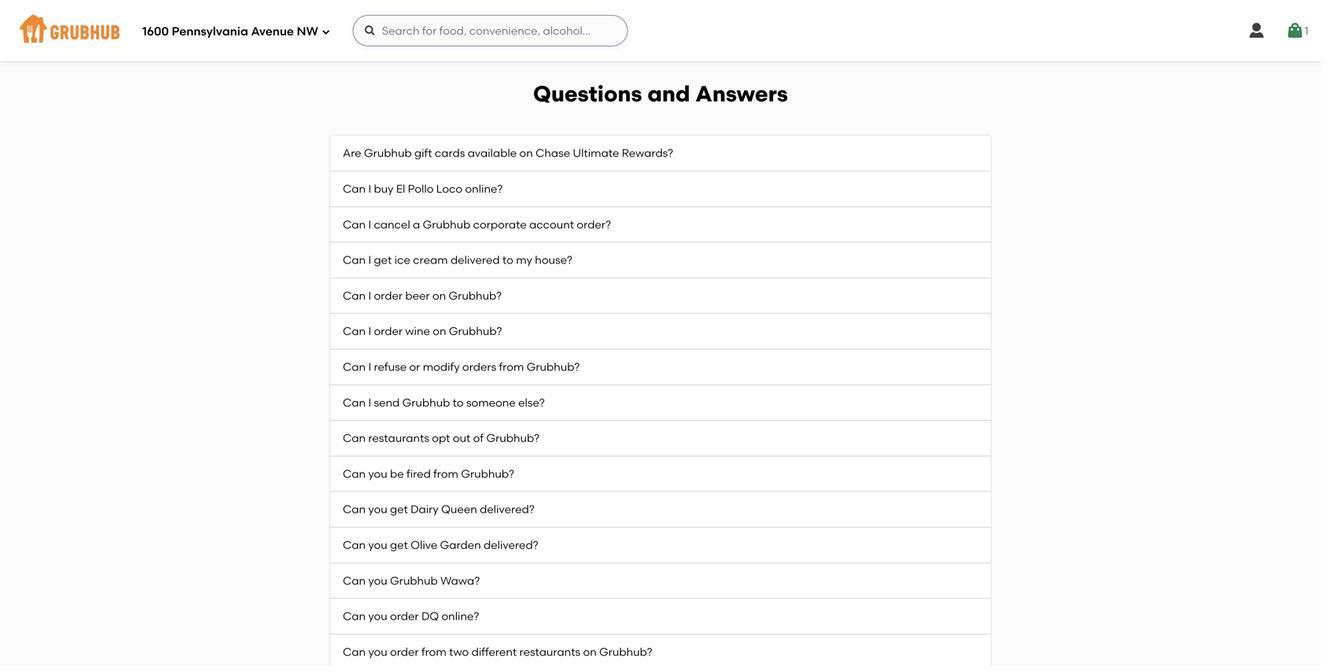 Task type: locate. For each thing, give the bounding box(es) containing it.
2 vertical spatial get
[[390, 538, 408, 552]]

grubhub? down delivered
[[449, 289, 502, 302]]

from
[[499, 360, 524, 374], [433, 467, 459, 480], [422, 645, 447, 659]]

1600
[[142, 24, 169, 39]]

beer
[[405, 289, 430, 302]]

1 i from the top
[[368, 182, 371, 195]]

6 you from the top
[[368, 645, 387, 659]]

you down can you grubhub wawa? on the left of page
[[368, 610, 387, 623]]

i for can i order beer on grubhub?
[[368, 289, 371, 302]]

can inside "link"
[[343, 182, 366, 195]]

1 vertical spatial to
[[453, 396, 464, 409]]

can restaurants opt out of grubhub? link
[[330, 421, 991, 456]]

answers
[[695, 81, 788, 107]]

can for can i order beer on grubhub?
[[343, 289, 366, 302]]

you for can you get olive garden delivered?
[[368, 538, 387, 552]]

0 vertical spatial online?
[[465, 182, 503, 195]]

1 horizontal spatial restaurants
[[519, 645, 581, 659]]

to left someone
[[453, 396, 464, 409]]

10 can from the top
[[343, 503, 366, 516]]

3 i from the top
[[368, 253, 371, 267]]

i for can i order wine on grubhub?
[[368, 325, 371, 338]]

can i buy el pollo loco online?
[[343, 182, 503, 195]]

queen
[[441, 503, 477, 516]]

or
[[409, 360, 420, 374]]

grubhub? down can you order dq online? link
[[599, 645, 653, 659]]

gift
[[414, 146, 432, 160]]

pollo
[[408, 182, 434, 195]]

can for can you order dq online?
[[343, 610, 366, 623]]

on
[[519, 146, 533, 160], [433, 289, 446, 302], [433, 325, 446, 338], [583, 645, 597, 659]]

modify
[[423, 360, 460, 374]]

and
[[648, 81, 690, 107]]

get left dairy
[[390, 503, 408, 516]]

i left beer
[[368, 289, 371, 302]]

8 can from the top
[[343, 431, 366, 445]]

order left beer
[[374, 289, 403, 302]]

grubhub? down of
[[461, 467, 514, 480]]

ice
[[395, 253, 410, 267]]

restaurants up be
[[368, 431, 429, 445]]

you left dairy
[[368, 503, 387, 516]]

9 can from the top
[[343, 467, 366, 480]]

1 vertical spatial delivered?
[[484, 538, 539, 552]]

order inside can you order from two different restaurants on grubhub? link
[[390, 645, 419, 659]]

delivered? for can you get dairy queen delivered?
[[480, 503, 535, 516]]

order inside can i order beer on grubhub? link
[[374, 289, 403, 302]]

order down the can you order dq online?
[[390, 645, 419, 659]]

0 vertical spatial delivered?
[[480, 503, 535, 516]]

refuse
[[374, 360, 407, 374]]

to inside can i get ice cream delivered to my house? link
[[502, 253, 513, 267]]

on inside can i order beer on grubhub? link
[[433, 289, 446, 302]]

grubhub
[[364, 146, 412, 160], [423, 218, 471, 231], [402, 396, 450, 409], [390, 574, 438, 587]]

a
[[413, 218, 420, 231]]

main navigation navigation
[[0, 0, 1321, 61]]

i
[[368, 182, 371, 195], [368, 218, 371, 231], [368, 253, 371, 267], [368, 289, 371, 302], [368, 325, 371, 338], [368, 360, 371, 374], [368, 396, 371, 409]]

2 can from the top
[[343, 218, 366, 231]]

online? right dq
[[442, 610, 479, 623]]

can for can you grubhub wawa?
[[343, 574, 366, 587]]

send
[[374, 396, 400, 409]]

you down the can you order dq online?
[[368, 645, 387, 659]]

order inside can i order wine on grubhub? link
[[374, 325, 403, 338]]

are
[[343, 146, 361, 160]]

order inside can you order dq online? link
[[390, 610, 419, 623]]

corporate
[[473, 218, 527, 231]]

1 vertical spatial online?
[[442, 610, 479, 623]]

i left cancel
[[368, 218, 371, 231]]

order
[[374, 289, 403, 302], [374, 325, 403, 338], [390, 610, 419, 623], [390, 645, 419, 659]]

i for can i cancel a grubhub corporate account order?
[[368, 218, 371, 231]]

can i refuse or modify orders from grubhub? link
[[330, 350, 991, 385]]

from right fired
[[433, 467, 459, 480]]

1 vertical spatial get
[[390, 503, 408, 516]]

grubhub left gift
[[364, 146, 412, 160]]

1 can from the top
[[343, 182, 366, 195]]

can for can restaurants opt out of grubhub?
[[343, 431, 366, 445]]

you
[[368, 467, 387, 480], [368, 503, 387, 516], [368, 538, 387, 552], [368, 574, 387, 587], [368, 610, 387, 623], [368, 645, 387, 659]]

0 horizontal spatial to
[[453, 396, 464, 409]]

can you be fired from grubhub? link
[[330, 456, 991, 492]]

can
[[343, 182, 366, 195], [343, 218, 366, 231], [343, 253, 366, 267], [343, 289, 366, 302], [343, 325, 366, 338], [343, 360, 366, 374], [343, 396, 366, 409], [343, 431, 366, 445], [343, 467, 366, 480], [343, 503, 366, 516], [343, 538, 366, 552], [343, 574, 366, 587], [343, 610, 366, 623], [343, 645, 366, 659]]

can for can you get dairy queen delivered?
[[343, 503, 366, 516]]

delivered?
[[480, 503, 535, 516], [484, 538, 539, 552]]

0 vertical spatial to
[[502, 253, 513, 267]]

can for can i cancel a grubhub corporate account order?
[[343, 218, 366, 231]]

get
[[374, 253, 392, 267], [390, 503, 408, 516], [390, 538, 408, 552]]

i left refuse
[[368, 360, 371, 374]]

online?
[[465, 182, 503, 195], [442, 610, 479, 623]]

out
[[453, 431, 471, 445]]

to inside can i send grubhub to someone else? link
[[453, 396, 464, 409]]

0 vertical spatial get
[[374, 253, 392, 267]]

2 you from the top
[[368, 503, 387, 516]]

grubhub? up else?
[[527, 360, 580, 374]]

6 i from the top
[[368, 360, 371, 374]]

on inside are grubhub gift cards available on chase ultimate rewards? "link"
[[519, 146, 533, 160]]

can i send grubhub to someone else? link
[[330, 385, 991, 421]]

can you get dairy queen delivered? link
[[330, 492, 991, 528]]

loco
[[436, 182, 463, 195]]

can i get ice cream delivered to my house?
[[343, 253, 573, 267]]

7 can from the top
[[343, 396, 366, 409]]

someone
[[466, 396, 516, 409]]

questions and answers
[[533, 81, 788, 107]]

3 you from the top
[[368, 538, 387, 552]]

order for from
[[390, 645, 419, 659]]

grubhub?
[[449, 289, 502, 302], [449, 325, 502, 338], [527, 360, 580, 374], [486, 431, 540, 445], [461, 467, 514, 480], [599, 645, 653, 659]]

4 can from the top
[[343, 289, 366, 302]]

you for can you grubhub wawa?
[[368, 574, 387, 587]]

online? inside "link"
[[465, 182, 503, 195]]

grubhub? up orders
[[449, 325, 502, 338]]

restaurants
[[368, 431, 429, 445], [519, 645, 581, 659]]

get left olive
[[390, 538, 408, 552]]

14 can from the top
[[343, 645, 366, 659]]

i inside "link"
[[368, 182, 371, 195]]

7 i from the top
[[368, 396, 371, 409]]

can you grubhub wawa?
[[343, 574, 480, 587]]

can for can i get ice cream delivered to my house?
[[343, 253, 366, 267]]

Search for food, convenience, alcohol... search field
[[353, 15, 628, 46]]

i left buy
[[368, 182, 371, 195]]

12 can from the top
[[343, 574, 366, 587]]

from left two
[[422, 645, 447, 659]]

2 i from the top
[[368, 218, 371, 231]]

i left ice
[[368, 253, 371, 267]]

garden
[[440, 538, 481, 552]]

grubhub? right of
[[486, 431, 540, 445]]

11 can from the top
[[343, 538, 366, 552]]

are grubhub gift cards available on chase ultimate rewards?
[[343, 146, 673, 160]]

delivered? right queen on the bottom of the page
[[480, 503, 535, 516]]

house?
[[535, 253, 573, 267]]

grubhub up the can you order dq online?
[[390, 574, 438, 587]]

4 i from the top
[[368, 289, 371, 302]]

avenue
[[251, 24, 294, 39]]

get for olive
[[390, 538, 408, 552]]

can for can you get olive garden delivered?
[[343, 538, 366, 552]]

can you get dairy queen delivered?
[[343, 503, 535, 516]]

grubhub? for can restaurants opt out of grubhub?
[[486, 431, 540, 445]]

can i get ice cream delivered to my house? link
[[330, 243, 991, 278]]

on inside can i order wine on grubhub? link
[[433, 325, 446, 338]]

to
[[502, 253, 513, 267], [453, 396, 464, 409]]

4 you from the top
[[368, 574, 387, 587]]

you up the can you order dq online?
[[368, 574, 387, 587]]

5 you from the top
[[368, 610, 387, 623]]

svg image inside the 1 button
[[1286, 21, 1305, 40]]

i for can i get ice cream delivered to my house?
[[368, 253, 371, 267]]

be
[[390, 467, 404, 480]]

pennsylvania
[[172, 24, 248, 39]]

online? right loco
[[465, 182, 503, 195]]

grubhub? for can you be fired from grubhub?
[[461, 467, 514, 480]]

you left be
[[368, 467, 387, 480]]

6 can from the top
[[343, 360, 366, 374]]

1 horizontal spatial to
[[502, 253, 513, 267]]

delivered? right garden
[[484, 538, 539, 552]]

3 can from the top
[[343, 253, 366, 267]]

cancel
[[374, 218, 410, 231]]

13 can from the top
[[343, 610, 366, 623]]

can i order wine on grubhub? link
[[330, 314, 991, 350]]

5 can from the top
[[343, 325, 366, 338]]

wawa?
[[441, 574, 480, 587]]

to left my
[[502, 253, 513, 267]]

1 vertical spatial restaurants
[[519, 645, 581, 659]]

ultimate
[[573, 146, 619, 160]]

order left the wine
[[374, 325, 403, 338]]

get left ice
[[374, 253, 392, 267]]

1 you from the top
[[368, 467, 387, 480]]

can you get olive garden delivered? link
[[330, 528, 991, 563]]

0 horizontal spatial restaurants
[[368, 431, 429, 445]]

1 button
[[1286, 17, 1309, 45]]

order?
[[577, 218, 611, 231]]

you left olive
[[368, 538, 387, 552]]

i left send
[[368, 396, 371, 409]]

cream
[[413, 253, 448, 267]]

5 i from the top
[[368, 325, 371, 338]]

can you order from two different restaurants on grubhub?
[[343, 645, 653, 659]]

svg image
[[1247, 21, 1266, 40], [1286, 21, 1305, 40], [364, 24, 376, 37], [321, 27, 331, 37]]

available
[[468, 146, 517, 160]]

from right orders
[[499, 360, 524, 374]]

restaurants right different
[[519, 645, 581, 659]]

i left the wine
[[368, 325, 371, 338]]

order left dq
[[390, 610, 419, 623]]



Task type: vqa. For each thing, say whether or not it's contained in the screenshot.
food
no



Task type: describe. For each thing, give the bounding box(es) containing it.
can i order beer on grubhub? link
[[330, 278, 991, 314]]

you for can you get dairy queen delivered?
[[368, 503, 387, 516]]

opt
[[432, 431, 450, 445]]

chase
[[536, 146, 570, 160]]

nw
[[297, 24, 318, 39]]

get for ice
[[374, 253, 392, 267]]

el
[[396, 182, 405, 195]]

else?
[[518, 396, 545, 409]]

i for can i send grubhub to someone else?
[[368, 396, 371, 409]]

rewards?
[[622, 146, 673, 160]]

cards
[[435, 146, 465, 160]]

of
[[473, 431, 484, 445]]

delivered
[[451, 253, 500, 267]]

can i cancel a grubhub corporate account order?
[[343, 218, 611, 231]]

can restaurants opt out of grubhub?
[[343, 431, 540, 445]]

grubhub right a
[[423, 218, 471, 231]]

buy
[[374, 182, 394, 195]]

questions
[[533, 81, 642, 107]]

on inside can you order from two different restaurants on grubhub? link
[[583, 645, 597, 659]]

can for can you be fired from grubhub?
[[343, 467, 366, 480]]

grubhub? for can i order beer on grubhub?
[[449, 289, 502, 302]]

can i cancel a grubhub corporate account order? link
[[330, 207, 991, 243]]

can i order wine on grubhub?
[[343, 325, 502, 338]]

can for can you order from two different restaurants on grubhub?
[[343, 645, 366, 659]]

orders
[[462, 360, 496, 374]]

i for can i buy el pollo loco online?
[[368, 182, 371, 195]]

can for can i order wine on grubhub?
[[343, 325, 366, 338]]

two
[[449, 645, 469, 659]]

i for can i refuse or modify orders from grubhub?
[[368, 360, 371, 374]]

can i send grubhub to someone else?
[[343, 396, 545, 409]]

you for can you order from two different restaurants on grubhub?
[[368, 645, 387, 659]]

can you order dq online?
[[343, 610, 479, 623]]

order for dq
[[390, 610, 419, 623]]

can for can i refuse or modify orders from grubhub?
[[343, 360, 366, 374]]

you for can you be fired from grubhub?
[[368, 467, 387, 480]]

1600 pennsylvania avenue nw
[[142, 24, 318, 39]]

fired
[[407, 467, 431, 480]]

can you order dq online? link
[[330, 599, 991, 635]]

1 vertical spatial from
[[433, 467, 459, 480]]

get for dairy
[[390, 503, 408, 516]]

olive
[[411, 538, 438, 552]]

order for beer
[[374, 289, 403, 302]]

0 vertical spatial restaurants
[[368, 431, 429, 445]]

my
[[516, 253, 532, 267]]

can i refuse or modify orders from grubhub?
[[343, 360, 580, 374]]

0 vertical spatial from
[[499, 360, 524, 374]]

2 vertical spatial from
[[422, 645, 447, 659]]

order for wine
[[374, 325, 403, 338]]

can you order from two different restaurants on grubhub? link
[[330, 635, 991, 666]]

can you be fired from grubhub?
[[343, 467, 514, 480]]

1
[[1305, 24, 1309, 37]]

grubhub? for can i order wine on grubhub?
[[449, 325, 502, 338]]

can you grubhub wawa? link
[[330, 563, 991, 599]]

can i buy el pollo loco online? link
[[330, 171, 991, 207]]

grubhub down or
[[402, 396, 450, 409]]

different
[[472, 645, 517, 659]]

can i order beer on grubhub?
[[343, 289, 502, 302]]

grubhub inside "link"
[[364, 146, 412, 160]]

dairy
[[411, 503, 439, 516]]

delivered? for can you get olive garden delivered?
[[484, 538, 539, 552]]

wine
[[405, 325, 430, 338]]

you for can you order dq online?
[[368, 610, 387, 623]]

are grubhub gift cards available on chase ultimate rewards? link
[[330, 136, 991, 171]]

can for can i send grubhub to someone else?
[[343, 396, 366, 409]]

can for can i buy el pollo loco online?
[[343, 182, 366, 195]]

dq
[[422, 610, 439, 623]]

account
[[529, 218, 574, 231]]

can you get olive garden delivered?
[[343, 538, 539, 552]]



